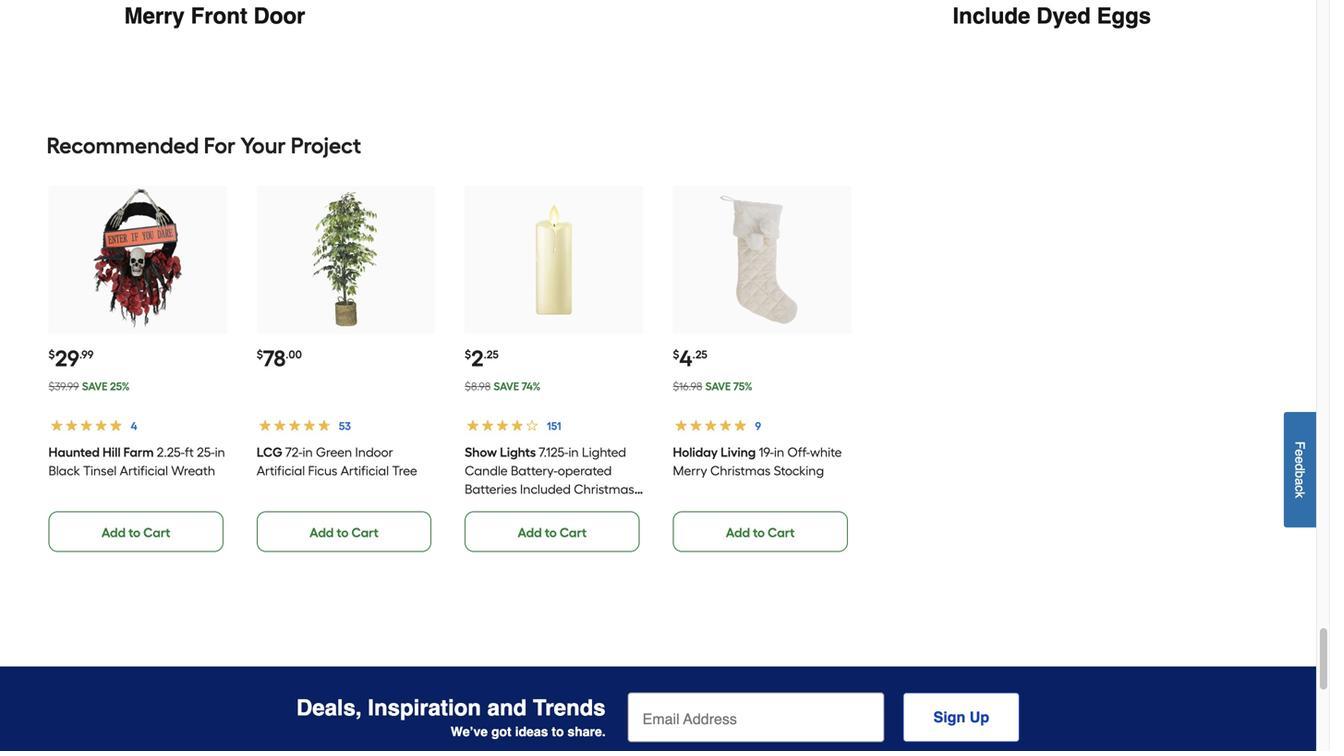 Task type: locate. For each thing, give the bounding box(es) containing it.
add to cart down 19-in off-white merry christmas stocking
[[726, 525, 795, 541]]

1 save from the left
[[82, 380, 108, 393]]

3 in from the left
[[569, 444, 579, 460]]

f e e d b a c k button
[[1285, 412, 1317, 528]]

save left 75%
[[706, 380, 731, 393]]

$ inside $ 78 .00
[[257, 348, 263, 361]]

c
[[1294, 485, 1308, 492]]

0 horizontal spatial .25
[[484, 348, 499, 361]]

christmas
[[711, 463, 771, 479], [574, 481, 635, 497]]

add to cart inside 2 list item
[[518, 525, 587, 541]]

4 add to cart from the left
[[726, 525, 795, 541]]

in right ft
[[215, 444, 225, 460]]

$ for 2
[[465, 348, 472, 361]]

add
[[102, 525, 126, 541], [310, 525, 334, 541], [518, 525, 542, 541], [726, 525, 751, 541]]

1 vertical spatial christmas
[[574, 481, 635, 497]]

.25 up $16.98
[[693, 348, 708, 361]]

4 cart from the left
[[768, 525, 795, 541]]

wreath
[[171, 463, 215, 479]]

3 cart from the left
[[560, 525, 587, 541]]

.25 inside "$ 2 .25"
[[484, 348, 499, 361]]

to down 19-in off-white merry christmas stocking
[[753, 525, 765, 541]]

add to cart link down 19-in off-white merry christmas stocking
[[673, 511, 848, 552]]

sign up
[[934, 709, 990, 726]]

to
[[129, 525, 141, 541], [337, 525, 349, 541], [545, 525, 557, 541], [753, 525, 765, 541], [552, 725, 564, 740]]

in inside 19-in off-white merry christmas stocking
[[775, 444, 785, 460]]

we've
[[451, 725, 488, 740]]

add down 19-in off-white merry christmas stocking
[[726, 525, 751, 541]]

to down '2.25-ft 25-in black tinsel artificial wreath'
[[129, 525, 141, 541]]

cart down "72-in green indoor artificial ficus artificial tree"
[[352, 525, 379, 541]]

to right ideas
[[552, 725, 564, 740]]

e up 'd'
[[1294, 449, 1308, 457]]

cart inside 29 "list item"
[[143, 525, 171, 541]]

to for 4
[[753, 525, 765, 541]]

batteries
[[465, 481, 517, 497]]

cart inside 2 list item
[[560, 525, 587, 541]]

3 save from the left
[[706, 380, 731, 393]]

0 horizontal spatial christmas
[[574, 481, 635, 497]]

3 add to cart from the left
[[518, 525, 587, 541]]

0 horizontal spatial artificial
[[120, 463, 168, 479]]

christmas inside 19-in off-white merry christmas stocking
[[711, 463, 771, 479]]

72-
[[285, 444, 303, 460]]

battery-
[[511, 463, 558, 479]]

add to cart link down '2.25-ft 25-in black tinsel artificial wreath'
[[49, 511, 224, 552]]

artificial down farm
[[120, 463, 168, 479]]

4 in from the left
[[775, 444, 785, 460]]

3 add to cart link from the left
[[465, 511, 640, 552]]

$ for 29
[[49, 348, 55, 361]]

sign
[[934, 709, 966, 726]]

0 horizontal spatial save
[[82, 380, 108, 393]]

$ up $39.99
[[49, 348, 55, 361]]

sign up form
[[628, 693, 1021, 743]]

holiday living
[[673, 444, 756, 460]]

save left 74%
[[494, 380, 520, 393]]

1 horizontal spatial artificial
[[257, 463, 305, 479]]

add to cart inside 4 list item
[[726, 525, 795, 541]]

2 add to cart link from the left
[[257, 511, 432, 552]]

add to cart link
[[49, 511, 224, 552], [257, 511, 432, 552], [465, 511, 640, 552], [673, 511, 848, 552]]

add inside 4 list item
[[726, 525, 751, 541]]

to inside 2 list item
[[545, 525, 557, 541]]

in inside 7.125-in lighted candle battery-operated batteries included christmas decor
[[569, 444, 579, 460]]

$ 78 .00
[[257, 345, 302, 372]]

4 add to cart link from the left
[[673, 511, 848, 552]]

2 add to cart from the left
[[310, 525, 379, 541]]

$ for 4
[[673, 348, 680, 361]]

$39.99
[[49, 380, 79, 393]]

inspiration
[[368, 696, 482, 721]]

add to cart link down the included
[[465, 511, 640, 552]]

add down ficus
[[310, 525, 334, 541]]

share.
[[568, 725, 606, 740]]

cart down stocking on the right of the page
[[768, 525, 795, 541]]

save left 25%
[[82, 380, 108, 393]]

1 add to cart link from the left
[[49, 511, 224, 552]]

3 $ from the left
[[465, 348, 472, 361]]

72-in green indoor artificial ficus artificial tree
[[257, 444, 418, 479]]

add to cart down ficus
[[310, 525, 379, 541]]

1 add from the left
[[102, 525, 126, 541]]

holiday living 19-in off-white merry christmas stocking image
[[691, 189, 834, 331]]

got
[[492, 725, 512, 740]]

stocking
[[774, 463, 825, 479]]

.25
[[484, 348, 499, 361], [693, 348, 708, 361]]

.99
[[79, 348, 94, 361]]

add to cart down '2.25-ft 25-in black tinsel artificial wreath'
[[102, 525, 171, 541]]

2 .25 from the left
[[693, 348, 708, 361]]

2.25-ft 25-in black tinsel artificial wreath
[[49, 444, 225, 479]]

cart for 4
[[768, 525, 795, 541]]

1 cart from the left
[[143, 525, 171, 541]]

artificial down the lcg
[[257, 463, 305, 479]]

lcg 72-in green indoor artificial ficus artificial tree image
[[275, 189, 418, 331]]

black
[[49, 463, 80, 479]]

decor
[[465, 500, 500, 516]]

save for 4
[[706, 380, 731, 393]]

sign up button
[[904, 693, 1021, 743]]

4 $ from the left
[[673, 348, 680, 361]]

christmas down living
[[711, 463, 771, 479]]

in up operated
[[569, 444, 579, 460]]

$ up the $8.98
[[465, 348, 472, 361]]

save
[[82, 380, 108, 393], [494, 380, 520, 393], [706, 380, 731, 393]]

$ inside '$ 4 .25'
[[673, 348, 680, 361]]

cart down '2.25-ft 25-in black tinsel artificial wreath'
[[143, 525, 171, 541]]

add to cart link inside 2 list item
[[465, 511, 640, 552]]

cart for 2
[[560, 525, 587, 541]]

k
[[1294, 492, 1308, 498]]

1 .25 from the left
[[484, 348, 499, 361]]

save inside 2 list item
[[494, 380, 520, 393]]

artificial inside '2.25-ft 25-in black tinsel artificial wreath'
[[120, 463, 168, 479]]

$
[[49, 348, 55, 361], [257, 348, 263, 361], [465, 348, 472, 361], [673, 348, 680, 361]]

in
[[215, 444, 225, 460], [303, 444, 313, 460], [569, 444, 579, 460], [775, 444, 785, 460]]

white
[[811, 444, 843, 460]]

.25 inside '$ 4 .25'
[[693, 348, 708, 361]]

4 add from the left
[[726, 525, 751, 541]]

cart down the included
[[560, 525, 587, 541]]

2 in from the left
[[303, 444, 313, 460]]

1 artificial from the left
[[120, 463, 168, 479]]

1 add to cart from the left
[[102, 525, 171, 541]]

add to cart
[[102, 525, 171, 541], [310, 525, 379, 541], [518, 525, 587, 541], [726, 525, 795, 541]]

d
[[1294, 464, 1308, 471]]

3 artificial from the left
[[341, 463, 389, 479]]

cart
[[143, 525, 171, 541], [352, 525, 379, 541], [560, 525, 587, 541], [768, 525, 795, 541]]

Email Address email field
[[628, 693, 885, 743]]

save for 2
[[494, 380, 520, 393]]

add inside 29 "list item"
[[102, 525, 126, 541]]

3 add from the left
[[518, 525, 542, 541]]

$ inside "$ 2 .25"
[[465, 348, 472, 361]]

2 horizontal spatial save
[[706, 380, 731, 393]]

add inside the 78 list item
[[310, 525, 334, 541]]

save inside 4 list item
[[706, 380, 731, 393]]

and
[[488, 696, 527, 721]]

to inside 29 "list item"
[[129, 525, 141, 541]]

2 add from the left
[[310, 525, 334, 541]]

add for 29
[[102, 525, 126, 541]]

artificial down indoor
[[341, 463, 389, 479]]

$ left .00
[[257, 348, 263, 361]]

farm
[[124, 444, 154, 460]]

2 horizontal spatial artificial
[[341, 463, 389, 479]]

add to cart for 29
[[102, 525, 171, 541]]

$8.98 save 74%
[[465, 380, 541, 393]]

hill
[[103, 444, 121, 460]]

cart inside 4 list item
[[768, 525, 795, 541]]

in left off-
[[775, 444, 785, 460]]

add to cart link inside 4 list item
[[673, 511, 848, 552]]

$ inside $ 29 .99
[[49, 348, 55, 361]]

2 cart from the left
[[352, 525, 379, 541]]

artificial for lcg
[[341, 463, 389, 479]]

29 list item
[[49, 186, 227, 552]]

to down the included
[[545, 525, 557, 541]]

e up 'b'
[[1294, 457, 1308, 464]]

add to cart link inside 29 "list item"
[[49, 511, 224, 552]]

in for 7.125-in lighted candle battery-operated batteries included christmas decor
[[569, 444, 579, 460]]

2 save from the left
[[494, 380, 520, 393]]

show lights 7.125-in lighted candle battery-operated batteries included christmas decor image
[[483, 189, 626, 331]]

1 horizontal spatial christmas
[[711, 463, 771, 479]]

0 vertical spatial christmas
[[711, 463, 771, 479]]

e
[[1294, 449, 1308, 457], [1294, 457, 1308, 464]]

to inside 4 list item
[[753, 525, 765, 541]]

haunted hill farm
[[49, 444, 154, 460]]

save inside 29 "list item"
[[82, 380, 108, 393]]

2 $ from the left
[[257, 348, 263, 361]]

1 $ from the left
[[49, 348, 55, 361]]

29
[[55, 345, 79, 372]]

add to cart link down ficus
[[257, 511, 432, 552]]

up
[[970, 709, 990, 726]]

$ 2 .25
[[465, 345, 499, 372]]

add inside 2 list item
[[518, 525, 542, 541]]

a
[[1294, 478, 1308, 485]]

1 in from the left
[[215, 444, 225, 460]]

add to cart inside the 78 list item
[[310, 525, 379, 541]]

add down tinsel
[[102, 525, 126, 541]]

artificial
[[120, 463, 168, 479], [257, 463, 305, 479], [341, 463, 389, 479]]

add down the included
[[518, 525, 542, 541]]

to down ficus
[[337, 525, 349, 541]]

merry
[[673, 463, 708, 479]]

.25 up $8.98 save 74%
[[484, 348, 499, 361]]

1 horizontal spatial .25
[[693, 348, 708, 361]]

to for 29
[[129, 525, 141, 541]]

in up ficus
[[303, 444, 313, 460]]

$ up $16.98
[[673, 348, 680, 361]]

2
[[472, 345, 484, 372]]

add to cart for 4
[[726, 525, 795, 541]]

add to cart inside 29 "list item"
[[102, 525, 171, 541]]

1 horizontal spatial save
[[494, 380, 520, 393]]

in inside "72-in green indoor artificial ficus artificial tree"
[[303, 444, 313, 460]]

2.25-
[[157, 444, 185, 460]]

add for 2
[[518, 525, 542, 541]]

add to cart down the included
[[518, 525, 587, 541]]

christmas down operated
[[574, 481, 635, 497]]



Task type: describe. For each thing, give the bounding box(es) containing it.
in for 72-in green indoor artificial ficus artificial tree
[[303, 444, 313, 460]]

$ for 78
[[257, 348, 263, 361]]

4
[[680, 345, 693, 372]]

78 list item
[[257, 186, 435, 552]]

2 e from the top
[[1294, 457, 1308, 464]]

green
[[316, 444, 352, 460]]

$16.98 save 75%
[[673, 380, 753, 393]]

cart for 29
[[143, 525, 171, 541]]

add to cart link for 2
[[465, 511, 640, 552]]

lighted
[[582, 444, 627, 460]]

2 artificial from the left
[[257, 463, 305, 479]]

lights
[[500, 444, 536, 460]]

haunted hill farm 2.25-ft 25-in black tinsel artificial wreath image
[[66, 189, 209, 331]]

living
[[721, 444, 756, 460]]

ft
[[185, 444, 194, 460]]

trends
[[533, 696, 606, 721]]

$ 29 .99
[[49, 345, 94, 372]]

save for 29
[[82, 380, 108, 393]]

$16.98
[[673, 380, 703, 393]]

ficus
[[308, 463, 338, 479]]

add for 4
[[726, 525, 751, 541]]

25%
[[110, 380, 130, 393]]

.25 for 4
[[693, 348, 708, 361]]

recommended for your project heading
[[47, 127, 1270, 164]]

7.125-
[[539, 444, 569, 460]]

lcg
[[257, 444, 283, 460]]

operated
[[558, 463, 612, 479]]

for
[[204, 132, 236, 159]]

add to cart for 2
[[518, 525, 587, 541]]

christmas inside 7.125-in lighted candle battery-operated batteries included christmas decor
[[574, 481, 635, 497]]

to inside deals, inspiration and trends we've got ideas to share.
[[552, 725, 564, 740]]

indoor
[[355, 444, 393, 460]]

holiday
[[673, 444, 718, 460]]

included
[[520, 481, 571, 497]]

deals, inspiration and trends we've got ideas to share.
[[297, 696, 606, 740]]

candle
[[465, 463, 508, 479]]

4 list item
[[673, 186, 852, 552]]

75%
[[734, 380, 753, 393]]

artificial for haunted hill farm
[[120, 463, 168, 479]]

your
[[241, 132, 286, 159]]

deals,
[[297, 696, 362, 721]]

show
[[465, 444, 497, 460]]

to inside the 78 list item
[[337, 525, 349, 541]]

haunted
[[49, 444, 100, 460]]

in inside '2.25-ft 25-in black tinsel artificial wreath'
[[215, 444, 225, 460]]

recommended
[[47, 132, 199, 159]]

ideas
[[515, 725, 548, 740]]

$39.99 save 25%
[[49, 380, 130, 393]]

$ 4 .25
[[673, 345, 708, 372]]

project
[[291, 132, 362, 159]]

tinsel
[[83, 463, 117, 479]]

tree
[[392, 463, 418, 479]]

74%
[[522, 380, 541, 393]]

.00
[[286, 348, 302, 361]]

recommended for your project
[[47, 132, 362, 159]]

cart inside the 78 list item
[[352, 525, 379, 541]]

f
[[1294, 441, 1308, 449]]

19-
[[759, 444, 775, 460]]

.25 for 2
[[484, 348, 499, 361]]

f e e d b a c k
[[1294, 441, 1308, 498]]

b
[[1294, 471, 1308, 478]]

show lights
[[465, 444, 536, 460]]

1 e from the top
[[1294, 449, 1308, 457]]

add to cart link for 29
[[49, 511, 224, 552]]

78
[[263, 345, 286, 372]]

25-
[[197, 444, 215, 460]]

2 list item
[[465, 186, 644, 552]]

7.125-in lighted candle battery-operated batteries included christmas decor
[[465, 444, 635, 516]]

$8.98
[[465, 380, 491, 393]]

to for 2
[[545, 525, 557, 541]]

add to cart link inside the 78 list item
[[257, 511, 432, 552]]

add to cart link for 4
[[673, 511, 848, 552]]

in for 19-in off-white merry christmas stocking
[[775, 444, 785, 460]]

19-in off-white merry christmas stocking
[[673, 444, 843, 479]]

off-
[[788, 444, 811, 460]]



Task type: vqa. For each thing, say whether or not it's contained in the screenshot.
SAVE in the 29 list item
yes



